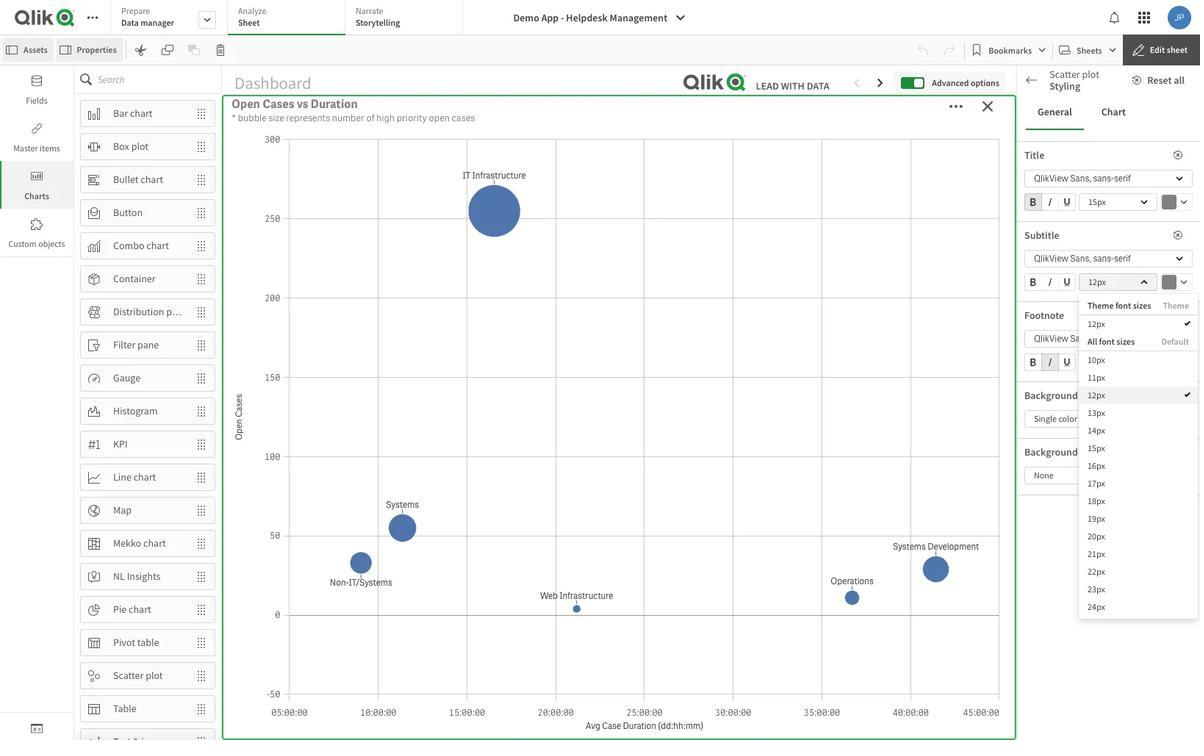 Task type: vqa. For each thing, say whether or not it's contained in the screenshot.
topmost the Chart
yes



Task type: locate. For each thing, give the bounding box(es) containing it.
tab list
[[110, 0, 468, 37], [1027, 95, 1192, 130]]

assets
[[24, 44, 48, 55]]

if
[[1025, 304, 1030, 315]]

copy image
[[161, 44, 173, 56]]

bubble
[[238, 112, 267, 124]]

7 move image from the top
[[188, 432, 215, 457]]

application
[[0, 0, 1201, 741]]

2 vertical spatial group
[[1025, 354, 1077, 374]]

the
[[1091, 304, 1103, 315]]

2 group from the top
[[1025, 274, 1077, 294]]

12 move image from the top
[[188, 730, 215, 741]]

bar
[[113, 107, 128, 120]]

plot right distribution
[[166, 305, 184, 318]]

group for footnote
[[1025, 354, 1077, 374]]

custom objects button
[[0, 209, 74, 257]]

state inside if you want to add the object to master visualizations, you need to set state to <inherited>.
[[1134, 315, 1153, 327]]

open cases vs duration * bubble size represents number of high priority open cases
[[232, 96, 476, 124]]

analyze sheet
[[238, 5, 267, 28]]

0 vertical spatial size
[[269, 112, 284, 124]]

12px down 11px at the bottom right of the page
[[1088, 390, 1106, 401]]

chart right 'bar'
[[130, 107, 153, 120]]

group up want
[[1025, 274, 1077, 294]]

line chart
[[113, 471, 156, 484]]

suggestions
[[1078, 80, 1131, 93]]

1 horizontal spatial size
[[1058, 461, 1074, 474]]

line
[[113, 471, 132, 484]]

8 move image from the top
[[188, 664, 215, 689]]

type
[[681, 200, 705, 215]]

link image
[[31, 123, 43, 135]]

state down 'subtitle'
[[1025, 253, 1047, 266]]

custom
[[8, 238, 37, 249]]

2 vertical spatial 12px
[[1088, 390, 1106, 401]]

helpdesk
[[566, 11, 608, 24]]

cases right the of
[[393, 103, 454, 133]]

chart for combo chart
[[147, 239, 169, 252]]

sheets
[[1077, 44, 1103, 56]]

1 vertical spatial group
[[1025, 274, 1077, 294]]

bubbles
[[1074, 557, 1109, 571]]

visible
[[1044, 557, 1072, 571]]

background color
[[1025, 389, 1103, 402]]

priority for 72
[[313, 103, 388, 133]]

max visible bubbles
[[1025, 557, 1109, 571]]

box plot
[[113, 140, 149, 153]]

chart right bullet
[[141, 173, 163, 186]]

styling inside scatter plot styling
[[1050, 79, 1081, 93]]

move image
[[188, 101, 215, 126], [188, 134, 215, 159], [188, 167, 215, 192], [188, 267, 215, 292], [188, 300, 215, 325], [188, 333, 215, 358], [188, 432, 215, 457], [188, 465, 215, 490], [188, 498, 215, 523], [188, 531, 215, 556], [188, 697, 215, 722], [188, 730, 215, 741]]

chart right combo
[[147, 239, 169, 252]]

pane
[[138, 338, 159, 352]]

grid
[[1025, 610, 1043, 623]]

chart
[[1052, 80, 1076, 93], [1102, 105, 1127, 119]]

open for open cases by priority type
[[558, 200, 586, 215]]

general
[[1038, 105, 1073, 119], [1037, 199, 1070, 213]]

4 move image from the top
[[188, 399, 215, 424]]

scatter inside scatter plot styling
[[1050, 68, 1081, 81]]

chart right line on the bottom left of page
[[134, 471, 156, 484]]

styling up general button
[[1050, 79, 1081, 93]]

palette image
[[1032, 386, 1044, 398]]

move image
[[188, 200, 215, 225], [188, 233, 215, 258], [188, 366, 215, 391], [188, 399, 215, 424], [188, 564, 215, 589], [188, 597, 215, 622], [188, 631, 215, 656], [188, 664, 215, 689]]

1 group from the top
[[1025, 193, 1077, 214]]

triangle bottom image for alternate states
[[1018, 229, 1037, 236]]

prepare data manager
[[121, 5, 174, 28]]

0 vertical spatial chart
[[1052, 80, 1076, 93]]

1 vertical spatial general
[[1037, 199, 1070, 213]]

0 horizontal spatial tab list
[[110, 0, 468, 37]]

1 background from the top
[[1025, 389, 1079, 402]]

bookmarks button
[[969, 38, 1050, 62]]

10 move image from the top
[[188, 531, 215, 556]]

chart right pie
[[129, 603, 151, 616]]

move image for mekko chart
[[188, 531, 215, 556]]

move image for gauge
[[188, 366, 215, 391]]

background up bubble size
[[1025, 446, 1079, 459]]

triangle bottom image
[[1018, 229, 1037, 236], [1018, 352, 1037, 360]]

0 horizontal spatial scatter
[[113, 669, 144, 682]]

general up alternate
[[1037, 199, 1070, 213]]

prepare
[[121, 5, 150, 16]]

move image for combo chart
[[188, 233, 215, 258]]

state right set
[[1134, 315, 1153, 327]]

2 background from the top
[[1025, 446, 1079, 459]]

nl
[[113, 570, 125, 583]]

spacing
[[1063, 610, 1096, 623]]

0 vertical spatial group
[[1025, 193, 1077, 214]]

master
[[13, 143, 38, 154]]

general down scatter chart "icon"
[[1038, 105, 1073, 119]]

narrate
[[356, 5, 384, 16]]

2 triangle bottom image from the top
[[1018, 352, 1037, 360]]

color
[[1081, 389, 1103, 402]]

0 vertical spatial scatter
[[1050, 68, 1081, 81]]

1 vertical spatial scatter
[[113, 669, 144, 682]]

0 vertical spatial triangle bottom image
[[1018, 229, 1037, 236]]

1 horizontal spatial state
[[1134, 315, 1153, 327]]

mekko
[[113, 537, 141, 550]]

chart
[[130, 107, 153, 120], [141, 173, 163, 186], [147, 239, 169, 252], [134, 471, 156, 484], [143, 537, 166, 550], [129, 603, 151, 616]]

1 vertical spatial tab list
[[1027, 95, 1192, 130]]

priority for 203
[[836, 103, 911, 133]]

0 vertical spatial styling
[[1050, 79, 1081, 93]]

size right bubble
[[269, 112, 284, 124]]

demo
[[514, 11, 540, 24]]

12px down the
[[1088, 318, 1106, 329]]

styling right palette image
[[1054, 385, 1084, 399]]

cases left vs
[[263, 96, 295, 112]]

tab list containing prepare
[[110, 0, 468, 37]]

options
[[971, 77, 1000, 88]]

0 vertical spatial open
[[232, 96, 260, 112]]

1 move image from the top
[[188, 200, 215, 225]]

2 horizontal spatial priority
[[836, 103, 911, 133]]

variables image
[[31, 723, 43, 735]]

8 move image from the top
[[188, 465, 215, 490]]

triangle bottom image down <inherited>.
[[1018, 352, 1037, 360]]

group up palette image
[[1025, 354, 1077, 374]]

3 move image from the top
[[188, 167, 215, 192]]

cases left by
[[589, 200, 620, 215]]

line
[[1045, 610, 1061, 623]]

plot for box plot
[[131, 140, 149, 153]]

background up "navigation"
[[1025, 389, 1079, 402]]

20px
[[1088, 531, 1106, 542]]

priority inside high priority cases 72
[[313, 103, 388, 133]]

chart for chart
[[1102, 105, 1127, 119]]

charts button
[[0, 161, 74, 209]]

1 vertical spatial size
[[1058, 461, 1074, 474]]

to left set
[[1113, 315, 1120, 327]]

duration
[[311, 96, 358, 112]]

max
[[1025, 557, 1042, 571]]

properties
[[77, 44, 117, 55]]

need
[[1093, 315, 1111, 327]]

plot inside scatter plot styling
[[1083, 68, 1100, 81]]

5 move image from the top
[[188, 564, 215, 589]]

2 vertical spatial open
[[229, 494, 258, 510]]

6 move image from the top
[[188, 333, 215, 358]]

kpi
[[113, 438, 128, 451]]

button
[[113, 206, 143, 219]]

chart suggestions
[[1052, 80, 1131, 93]]

database image
[[31, 75, 43, 87]]

scatter
[[1050, 68, 1081, 81], [113, 669, 144, 682]]

None text field
[[1025, 574, 1151, 595]]

edit
[[1151, 44, 1166, 55]]

move image for table
[[188, 697, 215, 722]]

you left the
[[1078, 315, 1091, 327]]

all
[[1175, 74, 1185, 87]]

scatter for scatter plot
[[113, 669, 144, 682]]

11 move image from the top
[[188, 697, 215, 722]]

1 vertical spatial triangle bottom image
[[1018, 352, 1037, 360]]

sheets button
[[1057, 38, 1121, 62]]

list box containing 12px
[[1080, 294, 1199, 619]]

1 triangle bottom image from the top
[[1018, 229, 1037, 236]]

to
[[1066, 304, 1074, 315], [1129, 304, 1136, 315], [1113, 315, 1120, 327], [1154, 315, 1162, 327]]

plot down sheets
[[1083, 68, 1100, 81]]

pivot
[[113, 636, 135, 649]]

of
[[367, 112, 375, 124]]

chart for chart suggestions
[[1052, 80, 1076, 93]]

triangle bottom image down triangle right "image"
[[1018, 229, 1037, 236]]

22px
[[1088, 566, 1106, 577]]

analyze
[[238, 5, 267, 16]]

objects
[[38, 238, 65, 249]]

move image for distribution plot
[[188, 300, 215, 325]]

1 horizontal spatial chart
[[1102, 105, 1127, 119]]

12px
[[1089, 276, 1107, 288], [1088, 318, 1106, 329], [1088, 390, 1106, 401]]

plot down table
[[146, 669, 163, 682]]

open left by
[[558, 200, 586, 215]]

2 move image from the top
[[188, 134, 215, 159]]

move image for nl insights
[[188, 564, 215, 589]]

chart up general button
[[1052, 80, 1076, 93]]

demo app - helpdesk management button
[[505, 6, 696, 29]]

cases inside open cases vs duration * bubble size represents number of high priority open cases
[[263, 96, 295, 112]]

next image
[[1174, 385, 1182, 399]]

cut image
[[135, 44, 147, 56]]

scatter up table
[[113, 669, 144, 682]]

0 horizontal spatial size
[[269, 112, 284, 124]]

0 vertical spatial general
[[1038, 105, 1073, 119]]

chart inside button
[[1102, 105, 1127, 119]]

0 vertical spatial background
[[1025, 389, 1079, 402]]

move image for box plot
[[188, 134, 215, 159]]

0 vertical spatial state
[[1025, 253, 1047, 266]]

scatter right scatter chart "icon"
[[1050, 68, 1081, 81]]

resolved
[[271, 494, 319, 510]]

9 move image from the top
[[188, 498, 215, 523]]

puzzle image
[[31, 218, 43, 230]]

1 vertical spatial background
[[1025, 446, 1079, 459]]

3 group from the top
[[1025, 354, 1077, 374]]

0 horizontal spatial chart
[[1052, 80, 1076, 93]]

1 vertical spatial open
[[558, 200, 586, 215]]

1 horizontal spatial tab list
[[1027, 95, 1192, 130]]

12px inside dropdown button
[[1089, 276, 1107, 288]]

0 horizontal spatial priority
[[313, 103, 388, 133]]

manager
[[141, 17, 174, 28]]

distribution
[[113, 305, 164, 318]]

table
[[113, 702, 137, 716]]

insights
[[127, 570, 161, 583]]

4 move image from the top
[[188, 267, 215, 292]]

chart down suggestions at right
[[1102, 105, 1127, 119]]

1 horizontal spatial scatter
[[1050, 68, 1081, 81]]

move image for line chart
[[188, 465, 215, 490]]

0 vertical spatial 12px
[[1089, 276, 1107, 288]]

open left &
[[229, 494, 258, 510]]

list box
[[1080, 294, 1199, 619]]

group for subtitle
[[1025, 274, 1077, 294]]

management
[[610, 11, 668, 24]]

chart for bar chart
[[130, 107, 153, 120]]

3 move image from the top
[[188, 366, 215, 391]]

12px up the
[[1089, 276, 1107, 288]]

cases down advanced
[[916, 103, 977, 133]]

2 move image from the top
[[188, 233, 215, 258]]

11px
[[1088, 372, 1106, 383]]

5 move image from the top
[[188, 300, 215, 325]]

1 horizontal spatial priority
[[638, 200, 678, 215]]

advanced options
[[933, 77, 1000, 88]]

to right object
[[1129, 304, 1136, 315]]

plot for scatter plot styling
[[1083, 68, 1100, 81]]

high
[[377, 112, 395, 124]]

advanced
[[933, 77, 970, 88]]

group down appearance on the top right of page
[[1025, 193, 1077, 214]]

1 vertical spatial chart
[[1102, 105, 1127, 119]]

1 vertical spatial 12px
[[1088, 318, 1106, 329]]

priority inside low priority cases 203
[[836, 103, 911, 133]]

nl insights
[[113, 570, 161, 583]]

plot right box
[[131, 140, 149, 153]]

0 vertical spatial tab list
[[110, 0, 468, 37]]

6 move image from the top
[[188, 597, 215, 622]]

chart right mekko
[[143, 537, 166, 550]]

map
[[113, 504, 132, 517]]

data
[[121, 17, 139, 28]]

7 move image from the top
[[188, 631, 215, 656]]

open inside open cases vs duration * bubble size represents number of high priority open cases
[[232, 96, 260, 112]]

background for background image
[[1025, 446, 1079, 459]]

filter pane
[[113, 338, 159, 352]]

you right if at the top right
[[1032, 304, 1045, 315]]

size down background image
[[1058, 461, 1074, 474]]

group
[[1025, 193, 1077, 214], [1025, 274, 1077, 294], [1025, 354, 1077, 374]]

next sheet: performance image
[[875, 77, 887, 89]]

over
[[356, 494, 382, 510]]

1 vertical spatial state
[[1134, 315, 1153, 327]]

open left high
[[232, 96, 260, 112]]

1 move image from the top
[[188, 101, 215, 126]]



Task type: describe. For each thing, give the bounding box(es) containing it.
pie chart
[[113, 603, 151, 616]]

edit sheet
[[1151, 44, 1188, 55]]

move image for map
[[188, 498, 215, 523]]

move image for container
[[188, 267, 215, 292]]

chart for mekko chart
[[143, 537, 166, 550]]

general inside button
[[1038, 105, 1073, 119]]

by
[[623, 200, 635, 215]]

title
[[1025, 149, 1045, 162]]

open & resolved cases over time
[[229, 494, 410, 510]]

1 vertical spatial styling
[[1054, 385, 1084, 399]]

cases inside low priority cases 203
[[916, 103, 977, 133]]

10px
[[1088, 354, 1106, 365]]

if you want to add the object to master visualizations, you need to set state to <inherited>.
[[1025, 304, 1163, 338]]

move image for button
[[188, 200, 215, 225]]

move image for pivot table
[[188, 631, 215, 656]]

properties button
[[56, 38, 123, 62]]

-
[[561, 11, 564, 24]]

scatter plot styling
[[1050, 68, 1100, 93]]

cases inside high priority cases 72
[[393, 103, 454, 133]]

chart button
[[1090, 95, 1138, 130]]

bookmarks
[[989, 44, 1033, 56]]

move image for scatter plot
[[188, 664, 215, 689]]

high priority cases 72
[[260, 103, 454, 192]]

19px
[[1088, 513, 1106, 524]]

assets button
[[3, 38, 53, 62]]

12px for 12px dropdown button in the top of the page
[[1089, 276, 1107, 288]]

move image for kpi
[[188, 432, 215, 457]]

app
[[542, 11, 559, 24]]

low
[[787, 103, 831, 133]]

Search text field
[[98, 65, 221, 93]]

add
[[1075, 304, 1090, 315]]

cases left the over
[[322, 494, 354, 510]]

to right set
[[1154, 315, 1162, 327]]

1 horizontal spatial you
[[1078, 315, 1091, 327]]

distribution plot
[[113, 305, 184, 318]]

12px button
[[1080, 274, 1158, 291]]

bubble size
[[1025, 461, 1074, 474]]

scatter plot
[[113, 669, 163, 682]]

reset all button
[[1124, 68, 1197, 92]]

72
[[330, 133, 384, 192]]

navigation off
[[1025, 418, 1072, 449]]

grid line spacing
[[1025, 610, 1096, 623]]

priority
[[397, 112, 427, 124]]

visualizations,
[[1025, 315, 1076, 327]]

sheet
[[238, 17, 260, 28]]

plot for scatter plot
[[146, 669, 163, 682]]

0 horizontal spatial you
[[1032, 304, 1045, 315]]

move image for bar chart
[[188, 101, 215, 126]]

table
[[137, 636, 159, 649]]

scatter chart image
[[1029, 81, 1041, 93]]

footnote
[[1025, 309, 1065, 322]]

chart for bullet chart
[[141, 173, 163, 186]]

object image
[[31, 171, 43, 182]]

low priority cases 203
[[787, 103, 977, 192]]

21px
[[1088, 549, 1106, 560]]

vs
[[297, 96, 308, 112]]

move image for bullet chart
[[188, 167, 215, 192]]

represents
[[286, 112, 330, 124]]

14px
[[1088, 425, 1106, 436]]

navigation
[[1025, 418, 1072, 432]]

gauge
[[113, 371, 141, 385]]

move image for filter pane
[[188, 333, 215, 358]]

to left add
[[1066, 304, 1074, 315]]

open for open & resolved cases over time
[[229, 494, 258, 510]]

open for open cases vs duration * bubble size represents number of high priority open cases
[[232, 96, 260, 112]]

15px
[[1088, 443, 1106, 454]]

0 horizontal spatial state
[[1025, 253, 1047, 266]]

pie
[[113, 603, 127, 616]]

chart for pie chart
[[129, 603, 151, 616]]

size inside open cases vs duration * bubble size represents number of high priority open cases
[[269, 112, 284, 124]]

bubble
[[1025, 461, 1056, 474]]

alternate states
[[1037, 226, 1103, 240]]

subtitle
[[1025, 229, 1060, 242]]

want
[[1046, 304, 1065, 315]]

set
[[1122, 315, 1132, 327]]

tab list containing general
[[1027, 95, 1192, 130]]

custom objects
[[8, 238, 65, 249]]

142
[[579, 133, 660, 192]]

general button
[[1027, 95, 1084, 130]]

object
[[1105, 304, 1127, 315]]

open
[[429, 112, 450, 124]]

edit sheet button
[[1123, 35, 1201, 65]]

12px for list box containing 12px
[[1088, 318, 1106, 329]]

reset all
[[1148, 74, 1185, 87]]

appearance tab
[[1018, 164, 1201, 192]]

triangle right image
[[1018, 201, 1037, 209]]

filter
[[113, 338, 136, 352]]

master items
[[13, 143, 60, 154]]

bar chart
[[113, 107, 153, 120]]

alternate
[[1037, 226, 1076, 240]]

background for background color
[[1025, 389, 1079, 402]]

application containing 72
[[0, 0, 1201, 741]]

fields
[[26, 95, 48, 106]]

move image for pie chart
[[188, 597, 215, 622]]

move image for histogram
[[188, 399, 215, 424]]

group for title
[[1025, 193, 1077, 214]]

mekko chart
[[113, 537, 166, 550]]

combo chart
[[113, 239, 169, 252]]

charts
[[24, 190, 49, 201]]

cases
[[452, 112, 476, 124]]

time
[[384, 494, 410, 510]]

storytelling
[[356, 17, 400, 28]]

delete image
[[214, 44, 226, 56]]

items
[[40, 143, 60, 154]]

18px
[[1088, 496, 1106, 507]]

chart for line chart
[[134, 471, 156, 484]]

demo app - helpdesk management
[[514, 11, 668, 24]]

plot for distribution plot
[[166, 305, 184, 318]]

triangle bottom image for presentation
[[1018, 352, 1037, 360]]

24px
[[1088, 601, 1106, 612]]

scatter for scatter plot styling
[[1050, 68, 1081, 81]]



